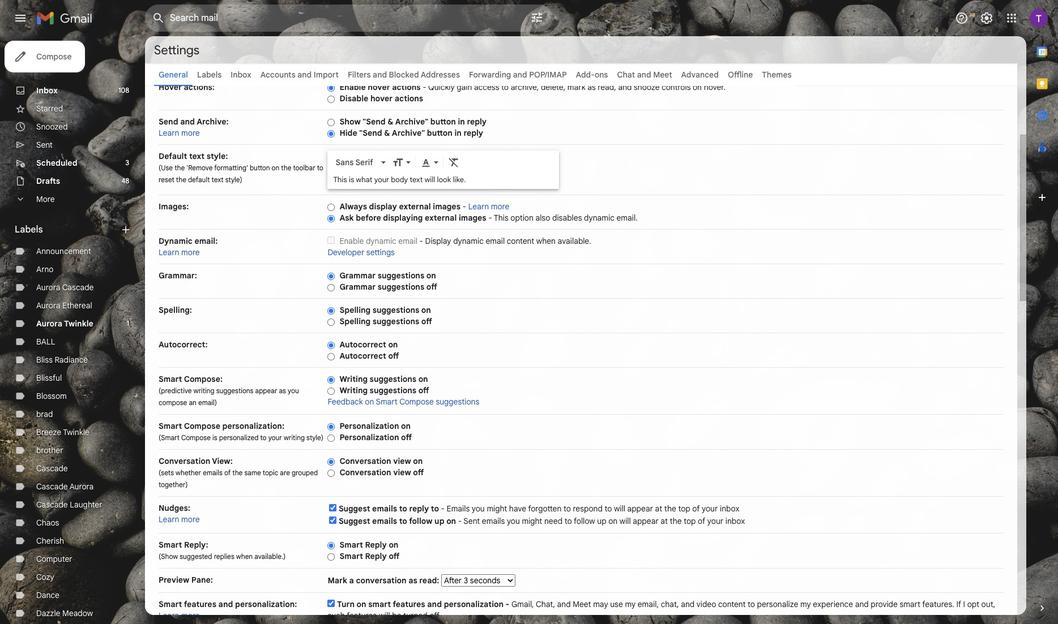 Task type: describe. For each thing, give the bounding box(es) containing it.
0 vertical spatial as
[[588, 82, 596, 92]]

labels navigation
[[0, 36, 145, 625]]

labels heading
[[15, 224, 120, 236]]

feedback on smart compose suggestions link
[[328, 397, 479, 407]]

archive" for hide
[[392, 128, 425, 138]]

view for on
[[393, 457, 411, 467]]

1 vertical spatial top
[[684, 517, 696, 527]]

2 up from the left
[[597, 517, 606, 527]]

more inside dynamic email: learn more
[[181, 248, 200, 258]]

conversation for conversation view off
[[340, 468, 391, 478]]

smart compose: (predictive writing suggestions appear as you compose an email)
[[159, 374, 299, 407]]

announcement link
[[36, 246, 91, 257]]

labels for the labels heading in the left of the page
[[15, 224, 43, 236]]

appear inside smart compose: (predictive writing suggestions appear as you compose an email)
[[255, 387, 277, 395]]

- left emails at the bottom of the page
[[441, 504, 445, 514]]

laughter
[[70, 500, 102, 510]]

Writing suggestions off radio
[[328, 387, 335, 396]]

chaos
[[36, 518, 59, 529]]

suggested
[[180, 553, 212, 561]]

enable hover actions - quickly gain access to archive, delete, mark as read, and snooze controls on hover.
[[340, 82, 726, 92]]

archive:
[[197, 117, 229, 127]]

Autocorrect on radio
[[328, 341, 335, 350]]

aurora up laughter
[[70, 482, 94, 492]]

compose down writing suggestions off at the left bottom of the page
[[399, 397, 434, 407]]

1 email from the left
[[398, 236, 417, 246]]

autocorrect on
[[340, 340, 398, 350]]

Conversation view off radio
[[328, 470, 335, 478]]

replies
[[214, 553, 234, 561]]

'remove
[[187, 164, 213, 172]]

emails down conversation view off
[[372, 504, 397, 514]]

if
[[956, 600, 961, 610]]

off for smart reply on
[[389, 552, 400, 562]]

personalization: inside smart features and personalization: learn more
[[235, 600, 297, 610]]

Personalization off radio
[[328, 434, 335, 443]]

Grammar suggestions on radio
[[328, 272, 335, 281]]

emails
[[447, 504, 470, 514]]

email:
[[195, 236, 218, 246]]

to right respond at the right bottom of the page
[[605, 504, 612, 514]]

1 horizontal spatial inbox
[[231, 70, 251, 80]]

in for show "send & archive" button in reply
[[458, 117, 465, 127]]

"send for show
[[363, 117, 386, 127]]

and right chat,
[[681, 600, 695, 610]]

smart reply off
[[340, 552, 400, 562]]

personalization
[[444, 600, 504, 610]]

and left import
[[298, 70, 312, 80]]

and up snooze
[[637, 70, 651, 80]]

1 up from the left
[[435, 517, 444, 527]]

(smart
[[159, 434, 180, 442]]

images:
[[159, 202, 189, 212]]

mark a conversation as read:
[[328, 576, 441, 586]]

to down "forwarding and pop/imap" link on the top of the page
[[501, 82, 509, 92]]

2 horizontal spatial text
[[410, 175, 423, 185]]

the inside conversation view: (sets whether emails of the same topic are grouped together)
[[232, 469, 243, 478]]

2 horizontal spatial features
[[393, 600, 425, 610]]

forwarding and pop/imap link
[[469, 70, 567, 80]]

hover for enable
[[368, 82, 390, 92]]

1 horizontal spatial meet
[[653, 70, 672, 80]]

add-ons
[[576, 70, 608, 80]]

3
[[125, 159, 129, 167]]

off for spelling suggestions on
[[421, 317, 432, 327]]

1 horizontal spatial is
[[349, 175, 354, 185]]

Ask before displaying external images radio
[[328, 215, 335, 223]]

suggestions for grammar suggestions off
[[378, 282, 424, 292]]

1 horizontal spatial text
[[212, 176, 224, 184]]

1 vertical spatial this
[[494, 213, 509, 223]]

conversation for conversation view on
[[340, 457, 391, 467]]

content inside enable dynamic email - display dynamic email content when available. developer settings
[[507, 236, 534, 246]]

dazzle meadow link
[[36, 609, 93, 619]]

2 email from the left
[[486, 236, 505, 246]]

cascade link
[[36, 464, 68, 474]]

smart for smart features and personalization: learn more
[[159, 600, 182, 610]]

themes
[[762, 70, 792, 80]]

drafts link
[[36, 176, 60, 186]]

forwarding and pop/imap
[[469, 70, 567, 80]]

personalization off
[[340, 433, 412, 443]]

grammar for grammar suggestions off
[[340, 282, 376, 292]]

dazzle meadow
[[36, 609, 93, 619]]

smart for smart compose: (predictive writing suggestions appear as you compose an email)
[[159, 374, 182, 385]]

offline
[[728, 70, 753, 80]]

and up off.
[[427, 600, 442, 610]]

emails inside conversation view: (sets whether emails of the same topic are grouped together)
[[203, 469, 223, 478]]

controls
[[662, 82, 691, 92]]

accounts and import
[[260, 70, 339, 80]]

compose down email)
[[184, 421, 220, 432]]

personalization for personalization off
[[340, 433, 399, 443]]

such
[[328, 611, 345, 621]]

spelling for spelling suggestions on
[[340, 305, 371, 316]]

to right need
[[565, 517, 572, 527]]

learn inside send and archive: learn more
[[159, 128, 179, 138]]

cascade for cascade laughter
[[36, 500, 68, 510]]

import
[[314, 70, 339, 80]]

learn inside dynamic email: learn more
[[159, 248, 179, 258]]

(use
[[159, 164, 173, 172]]

grammar for grammar suggestions on
[[340, 271, 376, 281]]

formatting options toolbar
[[331, 152, 556, 173]]

default
[[159, 151, 187, 161]]

meadow
[[62, 609, 93, 619]]

actions:
[[184, 82, 215, 92]]

chaos link
[[36, 518, 59, 529]]

Personalization on radio
[[328, 423, 335, 432]]

and inside send and archive: learn more
[[180, 117, 195, 127]]

cascade aurora link
[[36, 482, 94, 492]]

features.
[[922, 600, 954, 610]]

autocorrect for autocorrect off
[[340, 351, 386, 361]]

toolbar
[[293, 164, 315, 172]]

off up writing suggestions on
[[388, 351, 399, 361]]

preview pane:
[[159, 576, 213, 586]]

an
[[189, 399, 196, 407]]

Enable hover actions radio
[[328, 84, 335, 92]]

disables
[[552, 213, 582, 223]]

Show "Send & Archive" button in reply radio
[[328, 118, 335, 127]]

0 vertical spatial might
[[487, 504, 507, 514]]

0 horizontal spatial text
[[189, 151, 205, 161]]

suggestions for spelling suggestions off
[[373, 317, 419, 327]]

0 vertical spatial top
[[678, 504, 690, 514]]

addresses
[[421, 70, 460, 80]]

quickly
[[428, 82, 455, 92]]

settings
[[154, 42, 199, 57]]

0 vertical spatial inbox
[[720, 504, 740, 514]]

pop/imap
[[529, 70, 567, 80]]

- up the ask before displaying external images - this option also disables dynamic email.
[[463, 202, 466, 212]]

Hide "Send & Archive" button in reply radio
[[328, 130, 335, 138]]

emails down the suggest emails to reply to - emails you might have forgotten to respond to will appear at the top of your inbox
[[482, 517, 505, 527]]

0 vertical spatial this
[[333, 175, 347, 185]]

spelling for spelling suggestions off
[[340, 317, 371, 327]]

writing inside 'smart compose personalization: (smart compose is personalized to your writing style)'
[[284, 434, 305, 442]]

learn up the ask before displaying external images - this option also disables dynamic email.
[[468, 202, 489, 212]]

2 follow from the left
[[574, 517, 595, 527]]

writing for writing suggestions on
[[340, 374, 368, 385]]

Disable hover actions radio
[[328, 95, 335, 104]]

this is what your body text will look like.
[[333, 175, 466, 185]]

your inside 'smart compose personalization: (smart compose is personalized to your writing style)'
[[268, 434, 282, 442]]

writing for writing suggestions off
[[340, 386, 368, 396]]

to up smart reply off
[[399, 517, 407, 527]]

suggestions for writing suggestions off
[[370, 386, 416, 396]]

1 smart from the left
[[368, 600, 391, 610]]

Search mail text field
[[170, 12, 499, 24]]

support image
[[955, 11, 969, 25]]

be
[[392, 611, 401, 621]]

style) inside default text style: (use the 'remove formatting' button on the toolbar to reset the default text style)
[[225, 176, 242, 184]]

off for conversation view on
[[413, 468, 424, 478]]

reply for hide "send & archive" button in reply
[[464, 128, 483, 138]]

mark
[[568, 82, 586, 92]]

2 vertical spatial appear
[[633, 517, 659, 527]]

(show
[[159, 553, 178, 561]]

filters and blocked addresses link
[[348, 70, 460, 80]]

themes link
[[762, 70, 792, 80]]

- left option
[[488, 213, 492, 223]]

turned
[[403, 611, 427, 621]]

1 vertical spatial inbox
[[726, 517, 745, 527]]

preview
[[159, 576, 189, 586]]

to down conversation view off
[[399, 504, 407, 514]]

sent link
[[36, 140, 53, 150]]

more inside smart features and personalization: learn more
[[181, 611, 200, 621]]

48
[[121, 177, 129, 185]]

dynamic
[[159, 236, 193, 246]]

announcement
[[36, 246, 91, 257]]

on inside default text style: (use the 'remove formatting' button on the toolbar to reset the default text style)
[[272, 164, 279, 172]]

experience
[[813, 600, 853, 610]]

ask before displaying external images - this option also disables dynamic email.
[[340, 213, 638, 223]]

0 vertical spatial images
[[433, 202, 461, 212]]

offline link
[[728, 70, 753, 80]]

108
[[118, 86, 129, 95]]

option
[[511, 213, 534, 223]]

learn more link up the ask before displaying external images - this option also disables dynamic email.
[[468, 202, 509, 212]]

emails up smart reply on
[[372, 517, 397, 527]]

breeze twinkle link
[[36, 428, 89, 438]]

send and archive: learn more
[[159, 117, 229, 138]]

learn more link for dynamic email:
[[159, 248, 200, 258]]

learn inside the nudges: learn more
[[159, 515, 179, 525]]

conversation for conversation view: (sets whether emails of the same topic are grouped together)
[[159, 457, 210, 467]]

accounts
[[260, 70, 296, 80]]

more inside the nudges: learn more
[[181, 515, 200, 525]]

cherish link
[[36, 536, 64, 547]]

0 vertical spatial external
[[399, 202, 431, 212]]

smart inside gmail, chat, and meet may use my email, chat, and video content to personalize my experience and provide smart features. if i opt out, such features will be turned off.
[[900, 600, 921, 610]]

cascade laughter link
[[36, 500, 102, 510]]

1 vertical spatial appear
[[627, 504, 653, 514]]

also
[[536, 213, 550, 223]]

conversation view off
[[340, 468, 424, 478]]

learn more link for smart features and personalization:
[[159, 611, 200, 621]]

hover.
[[704, 82, 726, 92]]

dazzle
[[36, 609, 60, 619]]

turn on smart features and personalization -
[[337, 600, 512, 610]]

drafts
[[36, 176, 60, 186]]

off for writing suggestions on
[[418, 386, 429, 396]]

breeze
[[36, 428, 61, 438]]

cascade laughter
[[36, 500, 102, 510]]

off down personalization on
[[401, 433, 412, 443]]

cozy
[[36, 573, 54, 583]]

brad
[[36, 410, 53, 420]]

2 horizontal spatial you
[[507, 517, 520, 527]]

2 horizontal spatial dynamic
[[584, 213, 615, 223]]

0 horizontal spatial inbox link
[[36, 86, 58, 96]]

compose:
[[184, 374, 223, 385]]

nudges: learn more
[[159, 504, 200, 525]]

meet inside gmail, chat, and meet may use my email, chat, and video content to personalize my experience and provide smart features. if i opt out, such features will be turned off.
[[573, 600, 591, 610]]

email)
[[198, 399, 217, 407]]

reset
[[159, 176, 174, 184]]

Spelling suggestions off radio
[[328, 318, 335, 327]]

conversation
[[356, 576, 407, 586]]

video
[[697, 600, 716, 610]]



Task type: locate. For each thing, give the bounding box(es) containing it.
0 horizontal spatial writing
[[193, 387, 214, 395]]

when down also
[[536, 236, 556, 246]]

1 suggest from the top
[[339, 504, 370, 514]]

smart inside smart compose: (predictive writing suggestions appear as you compose an email)
[[159, 374, 182, 385]]

suggest emails to reply to - emails you might have forgotten to respond to will appear at the top of your inbox
[[339, 504, 740, 514]]

sent inside labels "navigation"
[[36, 140, 53, 150]]

off up the feedback on smart compose suggestions link
[[418, 386, 429, 396]]

to inside default text style: (use the 'remove formatting' button on the toolbar to reset the default text style)
[[317, 164, 323, 172]]

same
[[244, 469, 261, 478]]

more inside send and archive: learn more
[[181, 128, 200, 138]]

0 horizontal spatial as
[[279, 387, 286, 395]]

smart reply on
[[340, 540, 398, 551]]

- left the gmail,
[[506, 600, 509, 610]]

a
[[349, 576, 354, 586]]

1 horizontal spatial content
[[718, 600, 746, 610]]

you for emails
[[472, 504, 485, 514]]

emails down view:
[[203, 469, 223, 478]]

"send for hide
[[359, 128, 382, 138]]

- inside enable dynamic email - display dynamic email content when available. developer settings
[[420, 236, 423, 246]]

2 enable from the top
[[340, 236, 364, 246]]

style) down formatting'
[[225, 176, 242, 184]]

suggestions for grammar suggestions on
[[378, 271, 424, 281]]

(sets
[[159, 469, 174, 478]]

use
[[610, 600, 623, 610]]

None checkbox
[[328, 237, 335, 244]]

2 vertical spatial button
[[250, 164, 270, 172]]

1 vertical spatial at
[[661, 517, 668, 527]]

gmail image
[[36, 7, 98, 29]]

1 vertical spatial spelling
[[340, 317, 371, 327]]

features inside gmail, chat, and meet may use my email, chat, and video content to personalize my experience and provide smart features. if i opt out, such features will be turned off.
[[347, 611, 377, 621]]

0 horizontal spatial follow
[[409, 517, 432, 527]]

reply
[[467, 117, 487, 127], [464, 128, 483, 138], [409, 504, 429, 514]]

will
[[425, 175, 435, 185], [614, 504, 625, 514], [620, 517, 631, 527], [379, 611, 390, 621]]

0 horizontal spatial email
[[398, 236, 417, 246]]

Smart Reply off radio
[[328, 553, 335, 562]]

search mail image
[[148, 8, 169, 28]]

what
[[356, 175, 372, 185]]

0 horizontal spatial this
[[333, 175, 347, 185]]

is
[[349, 175, 354, 185], [212, 434, 217, 442]]

1 vertical spatial personalization
[[340, 433, 399, 443]]

0 horizontal spatial dynamic
[[366, 236, 396, 246]]

1 vertical spatial content
[[718, 600, 746, 610]]

(predictive
[[159, 387, 192, 395]]

content right video
[[718, 600, 746, 610]]

aurora twinkle
[[36, 319, 93, 329]]

access
[[474, 82, 499, 92]]

1 horizontal spatial inbox link
[[231, 70, 251, 80]]

archive"
[[395, 117, 428, 127], [392, 128, 425, 138]]

conversation view on
[[340, 457, 423, 467]]

labels inside "navigation"
[[15, 224, 43, 236]]

body
[[391, 175, 408, 185]]

0 vertical spatial actions
[[392, 82, 421, 92]]

remove formatting ‪(⌘\)‬ image
[[448, 157, 460, 168]]

smart inside smart features and personalization: learn more
[[159, 600, 182, 610]]

dance
[[36, 591, 59, 601]]

0 horizontal spatial content
[[507, 236, 534, 246]]

of inside conversation view: (sets whether emails of the same topic are grouped together)
[[224, 469, 231, 478]]

conversation down conversation view on
[[340, 468, 391, 478]]

hover for disable
[[370, 93, 393, 104]]

topic
[[263, 469, 278, 478]]

1 horizontal spatial style)
[[307, 434, 323, 442]]

labels up actions:
[[197, 70, 222, 80]]

1 vertical spatial grammar
[[340, 282, 376, 292]]

0 vertical spatial button
[[430, 117, 456, 127]]

smart down writing suggestions off at the left bottom of the page
[[376, 397, 398, 407]]

when inside enable dynamic email - display dynamic email content when available. developer settings
[[536, 236, 556, 246]]

0 vertical spatial "send
[[363, 117, 386, 127]]

aurora for aurora cascade
[[36, 283, 60, 293]]

0 vertical spatial twinkle
[[64, 319, 93, 329]]

2 spelling from the top
[[340, 317, 371, 327]]

inbox right 'labels' link at the top of the page
[[231, 70, 251, 80]]

twinkle for aurora twinkle
[[64, 319, 93, 329]]

0 vertical spatial content
[[507, 236, 534, 246]]

enable for enable dynamic email
[[340, 236, 364, 246]]

aurora ethereal link
[[36, 301, 92, 311]]

enable up developer
[[340, 236, 364, 246]]

1 vertical spatial actions
[[395, 93, 423, 104]]

meet left may
[[573, 600, 591, 610]]

ball link
[[36, 337, 55, 347]]

more down the nudges: at the left
[[181, 515, 200, 525]]

autocorrect down autocorrect on
[[340, 351, 386, 361]]

and inside smart features and personalization: learn more
[[218, 600, 233, 610]]

- down emails at the bottom of the page
[[458, 517, 462, 527]]

when inside smart reply: (show suggested replies when available.)
[[236, 553, 253, 561]]

writing inside smart compose: (predictive writing suggestions appear as you compose an email)
[[193, 387, 214, 395]]

conversation inside conversation view: (sets whether emails of the same topic are grouped together)
[[159, 457, 210, 467]]

twinkle down the ethereal
[[64, 319, 93, 329]]

learn down dynamic
[[159, 248, 179, 258]]

suggest for suggest emails to follow up on - sent emails you might need to follow up on will appear at the top of your inbox
[[339, 517, 370, 527]]

like.
[[453, 175, 466, 185]]

more button
[[0, 190, 136, 208]]

smart right smart reply off radio
[[340, 552, 363, 562]]

& for show
[[388, 117, 394, 127]]

0 vertical spatial writing
[[340, 374, 368, 385]]

features down pane:
[[184, 600, 216, 610]]

0 vertical spatial at
[[655, 504, 662, 514]]

0 vertical spatial appear
[[255, 387, 277, 395]]

2 vertical spatial reply
[[409, 504, 429, 514]]

content inside gmail, chat, and meet may use my email, chat, and video content to personalize my experience and provide smart features. if i opt out, such features will be turned off.
[[718, 600, 746, 610]]

filters
[[348, 70, 371, 80]]

images down look
[[433, 202, 461, 212]]

1 vertical spatial external
[[425, 213, 457, 223]]

learn down preview
[[159, 611, 179, 621]]

is left personalized
[[212, 434, 217, 442]]

off down "spelling suggestions on"
[[421, 317, 432, 327]]

sans serif option
[[333, 157, 379, 168]]

hide "send & archive" button in reply
[[340, 128, 483, 138]]

compose
[[159, 399, 187, 407]]

bliss radiance link
[[36, 355, 88, 365]]

smart for smart reply off
[[340, 552, 363, 562]]

smart for smart compose personalization: (smart compose is personalized to your writing style)
[[159, 421, 182, 432]]

grammar:
[[159, 271, 197, 281]]

arno link
[[36, 265, 54, 275]]

writing down 'compose:'
[[193, 387, 214, 395]]

blissful
[[36, 373, 62, 384]]

when
[[536, 236, 556, 246], [236, 553, 253, 561]]

out,
[[981, 600, 996, 610]]

spelling suggestions on
[[340, 305, 431, 316]]

0 vertical spatial personalization:
[[222, 421, 284, 432]]

compose right (smart
[[181, 434, 211, 442]]

show
[[340, 117, 361, 127]]

0 horizontal spatial meet
[[573, 600, 591, 610]]

1 grammar from the top
[[340, 271, 376, 281]]

reply up smart reply off
[[365, 540, 387, 551]]

aurora for aurora twinkle
[[36, 319, 62, 329]]

top
[[678, 504, 690, 514], [684, 517, 696, 527]]

1 vertical spatial images
[[459, 213, 486, 223]]

learn more link down preview
[[159, 611, 200, 621]]

1 enable from the top
[[340, 82, 366, 92]]

1 spelling from the top
[[340, 305, 371, 316]]

is inside 'smart compose personalization: (smart compose is personalized to your writing style)'
[[212, 434, 217, 442]]

1 vertical spatial button
[[427, 128, 453, 138]]

0 vertical spatial you
[[288, 387, 299, 395]]

button for show "send & archive" button in reply
[[430, 117, 456, 127]]

spelling:
[[159, 305, 192, 316]]

general
[[159, 70, 188, 80]]

learn down send
[[159, 128, 179, 138]]

personalize
[[757, 600, 798, 610]]

smart inside smart reply: (show suggested replies when available.)
[[159, 540, 182, 551]]

send
[[159, 117, 178, 127]]

compose
[[36, 52, 72, 62], [399, 397, 434, 407], [184, 421, 220, 432], [181, 434, 211, 442]]

to left emails at the bottom of the page
[[431, 504, 439, 514]]

0 vertical spatial grammar
[[340, 271, 376, 281]]

actions for enable
[[392, 82, 421, 92]]

grammar right grammar suggestions off radio
[[340, 282, 376, 292]]

advanced search options image
[[526, 6, 548, 29]]

scheduled
[[36, 158, 77, 168]]

archive" for show
[[395, 117, 428, 127]]

to right toolbar
[[317, 164, 323, 172]]

aurora cascade link
[[36, 283, 94, 293]]

enable inside enable dynamic email - display dynamic email content when available. developer settings
[[340, 236, 364, 246]]

1 horizontal spatial smart
[[900, 600, 921, 610]]

personalization for personalization on
[[340, 421, 399, 432]]

learn more link for nudges:
[[159, 515, 200, 525]]

Spelling suggestions on radio
[[328, 307, 335, 315]]

look
[[437, 175, 451, 185]]

1 writing from the top
[[340, 374, 368, 385]]

2 my from the left
[[800, 600, 811, 610]]

Autocorrect off radio
[[328, 353, 335, 361]]

0 vertical spatial enable
[[340, 82, 366, 92]]

2 vertical spatial as
[[409, 576, 417, 586]]

Smart Reply on radio
[[328, 542, 335, 551]]

labels for 'labels' link at the top of the page
[[197, 70, 222, 80]]

tab list
[[1026, 36, 1058, 584]]

Writing suggestions on radio
[[328, 376, 335, 385]]

labels link
[[197, 70, 222, 80]]

and up archive,
[[513, 70, 527, 80]]

2 vertical spatial you
[[507, 517, 520, 527]]

my left 'experience' on the right of the page
[[800, 600, 811, 610]]

computer
[[36, 555, 72, 565]]

autocorrect:
[[159, 340, 208, 350]]

1 vertical spatial sent
[[464, 517, 480, 527]]

as
[[588, 82, 596, 92], [279, 387, 286, 395], [409, 576, 417, 586]]

1 vertical spatial suggest
[[339, 517, 370, 527]]

cascade up the ethereal
[[62, 283, 94, 293]]

- left quickly
[[423, 82, 426, 92]]

0 vertical spatial autocorrect
[[340, 340, 386, 350]]

dynamic up settings
[[366, 236, 396, 246]]

2 view from the top
[[393, 468, 411, 478]]

snooze
[[634, 82, 660, 92]]

forgotten
[[528, 504, 562, 514]]

advanced link
[[681, 70, 719, 80]]

text right body
[[410, 175, 423, 185]]

1 vertical spatial you
[[472, 504, 485, 514]]

smart
[[159, 374, 182, 385], [376, 397, 398, 407], [159, 421, 182, 432], [159, 540, 182, 551], [340, 540, 363, 551], [340, 552, 363, 562], [159, 600, 182, 610]]

0 vertical spatial inbox link
[[231, 70, 251, 80]]

you for as
[[288, 387, 299, 395]]

suggestions for spelling suggestions on
[[373, 305, 419, 316]]

as left read:
[[409, 576, 417, 586]]

main menu image
[[14, 11, 27, 25]]

1 horizontal spatial my
[[800, 600, 811, 610]]

2 smart from the left
[[900, 600, 921, 610]]

smart for smart reply on
[[340, 540, 363, 551]]

on
[[693, 82, 702, 92], [272, 164, 279, 172], [426, 271, 436, 281], [421, 305, 431, 316], [388, 340, 398, 350], [418, 374, 428, 385], [365, 397, 374, 407], [401, 421, 411, 432], [413, 457, 423, 467], [446, 517, 456, 527], [609, 517, 618, 527], [389, 540, 398, 551], [357, 600, 366, 610]]

chat,
[[661, 600, 679, 610]]

bliss
[[36, 355, 53, 365]]

and right the chat, at the right bottom
[[557, 600, 571, 610]]

might down the suggest emails to reply to - emails you might have forgotten to respond to will appear at the top of your inbox
[[522, 517, 542, 527]]

conversation view: (sets whether emails of the same topic are grouped together)
[[159, 457, 318, 489]]

spelling right spelling suggestions off radio on the left bottom of page
[[340, 317, 371, 327]]

1 vertical spatial as
[[279, 387, 286, 395]]

1 horizontal spatial dynamic
[[453, 236, 484, 246]]

1 vertical spatial inbox
[[36, 86, 58, 96]]

1 vertical spatial twinkle
[[63, 428, 89, 438]]

suggest for suggest emails to reply to - emails you might have forgotten to respond to will appear at the top of your inbox
[[339, 504, 370, 514]]

starred link
[[36, 104, 63, 114]]

as inside smart compose: (predictive writing suggestions appear as you compose an email)
[[279, 387, 286, 395]]

learn more link for send and archive:
[[159, 128, 200, 138]]

personalization: down available.)
[[235, 600, 297, 610]]

off down conversation view on
[[413, 468, 424, 478]]

smart inside 'smart compose personalization: (smart compose is personalized to your writing style)'
[[159, 421, 182, 432]]

compose inside "button"
[[36, 52, 72, 62]]

0 vertical spatial hover
[[368, 82, 390, 92]]

reply for on
[[365, 540, 387, 551]]

0 vertical spatial spelling
[[340, 305, 371, 316]]

0 vertical spatial of
[[224, 469, 231, 478]]

1 personalization from the top
[[340, 421, 399, 432]]

enable for enable hover actions
[[340, 82, 366, 92]]

autocorrect
[[340, 340, 386, 350], [340, 351, 386, 361]]

grammar down developer settings 'link'
[[340, 271, 376, 281]]

in
[[458, 117, 465, 127], [455, 128, 462, 138]]

more down archive:
[[181, 128, 200, 138]]

1 horizontal spatial email
[[486, 236, 505, 246]]

archive" down the 'show "send & archive" button in reply'
[[392, 128, 425, 138]]

0 horizontal spatial sent
[[36, 140, 53, 150]]

0 horizontal spatial features
[[184, 600, 216, 610]]

available.)
[[254, 553, 286, 561]]

conversation up whether
[[159, 457, 210, 467]]

might
[[487, 504, 507, 514], [522, 517, 542, 527]]

may
[[593, 600, 608, 610]]

aurora up ball link
[[36, 319, 62, 329]]

actions up the 'show "send & archive" button in reply'
[[395, 93, 423, 104]]

features inside smart features and personalization: learn more
[[184, 600, 216, 610]]

external down always display external images - learn more
[[425, 213, 457, 223]]

learn
[[159, 128, 179, 138], [468, 202, 489, 212], [159, 248, 179, 258], [159, 515, 179, 525], [159, 611, 179, 621]]

2 horizontal spatial as
[[588, 82, 596, 92]]

more
[[36, 194, 55, 204]]

conversation
[[159, 457, 210, 467], [340, 457, 391, 467], [340, 468, 391, 478]]

email down the ask before displaying external images - this option also disables dynamic email.
[[486, 236, 505, 246]]

grammar suggestions on
[[340, 271, 436, 281]]

button inside default text style: (use the 'remove formatting' button on the toolbar to reset the default text style)
[[250, 164, 270, 172]]

view down conversation view on
[[393, 468, 411, 478]]

0 vertical spatial &
[[388, 117, 394, 127]]

0 horizontal spatial style)
[[225, 176, 242, 184]]

& for hide
[[384, 128, 390, 138]]

None search field
[[145, 5, 553, 32]]

more up the ask before displaying external images - this option also disables dynamic email.
[[491, 202, 509, 212]]

1 horizontal spatial up
[[597, 517, 606, 527]]

enable up disable
[[340, 82, 366, 92]]

suggest emails to follow up on - sent emails you might need to follow up on will appear at the top of your inbox
[[339, 517, 745, 527]]

0 vertical spatial writing
[[193, 387, 214, 395]]

0 horizontal spatial might
[[487, 504, 507, 514]]

reply:
[[184, 540, 208, 551]]

personalization on
[[340, 421, 411, 432]]

twinkle for breeze twinkle
[[63, 428, 89, 438]]

0 horizontal spatial inbox
[[36, 86, 58, 96]]

reply for show "send & archive" button in reply
[[467, 117, 487, 127]]

and down replies
[[218, 600, 233, 610]]

external up displaying
[[399, 202, 431, 212]]

autocorrect for autocorrect on
[[340, 340, 386, 350]]

hover right disable
[[370, 93, 393, 104]]

0 vertical spatial is
[[349, 175, 354, 185]]

smart right smart reply on option
[[340, 540, 363, 551]]

0 horizontal spatial smart
[[368, 600, 391, 610]]

1 reply from the top
[[365, 540, 387, 551]]

in for hide "send & archive" button in reply
[[455, 128, 462, 138]]

and right send
[[180, 117, 195, 127]]

None checkbox
[[329, 505, 337, 512], [329, 517, 337, 525], [328, 600, 335, 608], [329, 505, 337, 512], [329, 517, 337, 525], [328, 600, 335, 608]]

1 vertical spatial hover
[[370, 93, 393, 104]]

0 horizontal spatial you
[[288, 387, 299, 395]]

reply up formatting options toolbar at top
[[464, 128, 483, 138]]

settings image
[[980, 11, 994, 25]]

1 horizontal spatial sent
[[464, 517, 480, 527]]

need
[[544, 517, 563, 527]]

1 horizontal spatial you
[[472, 504, 485, 514]]

sent down emails at the bottom of the page
[[464, 517, 480, 527]]

to inside 'smart compose personalization: (smart compose is personalized to your writing style)'
[[260, 434, 267, 442]]

1 vertical spatial meet
[[573, 600, 591, 610]]

Conversation view on radio
[[328, 458, 335, 467]]

disable
[[340, 93, 368, 104]]

2 autocorrect from the top
[[340, 351, 386, 361]]

2 writing from the top
[[340, 386, 368, 396]]

button for hide "send & archive" button in reply
[[427, 128, 453, 138]]

cascade for cascade link
[[36, 464, 68, 474]]

0 horizontal spatial labels
[[15, 224, 43, 236]]

1 vertical spatial autocorrect
[[340, 351, 386, 361]]

you right emails at the bottom of the page
[[472, 504, 485, 514]]

developer
[[328, 248, 364, 258]]

and left the provide
[[855, 600, 869, 610]]

aurora cascade
[[36, 283, 94, 293]]

to inside gmail, chat, and meet may use my email, chat, and video content to personalize my experience and provide smart features. if i opt out, such features will be turned off.
[[748, 600, 755, 610]]

1 vertical spatial of
[[692, 504, 700, 514]]

when right replies
[[236, 553, 253, 561]]

2 vertical spatial of
[[698, 517, 705, 527]]

writing right writing suggestions on radio
[[340, 374, 368, 385]]

will inside gmail, chat, and meet may use my email, chat, and video content to personalize my experience and provide smart features. if i opt out, such features will be turned off.
[[379, 611, 390, 621]]

1 vertical spatial inbox link
[[36, 86, 58, 96]]

1 vertical spatial enable
[[340, 236, 364, 246]]

actions for disable
[[395, 93, 423, 104]]

1 horizontal spatial follow
[[574, 517, 595, 527]]

pane:
[[191, 576, 213, 586]]

view up conversation view off
[[393, 457, 411, 467]]

view for off
[[393, 468, 411, 478]]

1 my from the left
[[625, 600, 636, 610]]

text down formatting'
[[212, 176, 224, 184]]

1 vertical spatial view
[[393, 468, 411, 478]]

2 personalization from the top
[[340, 433, 399, 443]]

2 reply from the top
[[365, 552, 387, 562]]

Always display external images radio
[[328, 203, 335, 212]]

my right use on the right of the page
[[625, 600, 636, 610]]

learn more link
[[159, 128, 200, 138], [468, 202, 509, 212], [159, 248, 200, 258], [159, 515, 200, 525], [159, 611, 200, 621]]

1 horizontal spatial might
[[522, 517, 542, 527]]

0 vertical spatial in
[[458, 117, 465, 127]]

dynamic left email.
[[584, 213, 615, 223]]

and down chat
[[618, 82, 632, 92]]

2 grammar from the top
[[340, 282, 376, 292]]

you down have
[[507, 517, 520, 527]]

button up hide "send & archive" button in reply at the left top of page
[[430, 117, 456, 127]]

off.
[[430, 611, 441, 621]]

"send right hide
[[359, 128, 382, 138]]

you left writing suggestions off radio
[[288, 387, 299, 395]]

0 vertical spatial view
[[393, 457, 411, 467]]

sent down the snoozed link
[[36, 140, 53, 150]]

0 vertical spatial sent
[[36, 140, 53, 150]]

smart down preview
[[159, 600, 182, 610]]

1 horizontal spatial as
[[409, 576, 417, 586]]

off for grammar suggestions on
[[426, 282, 437, 292]]

aurora for aurora ethereal
[[36, 301, 60, 311]]

displaying
[[383, 213, 423, 223]]

style:
[[207, 151, 228, 161]]

2 suggest from the top
[[339, 517, 370, 527]]

cascade up chaos link
[[36, 500, 68, 510]]

and right the filters
[[373, 70, 387, 80]]

provide
[[871, 600, 898, 610]]

learn more link down the nudges: at the left
[[159, 515, 200, 525]]

inbox inside labels "navigation"
[[36, 86, 58, 96]]

personalization: inside 'smart compose personalization: (smart compose is personalized to your writing style)'
[[222, 421, 284, 432]]

smart for smart reply: (show suggested replies when available.)
[[159, 540, 182, 551]]

reply for off
[[365, 552, 387, 562]]

0 horizontal spatial my
[[625, 600, 636, 610]]

personalization down personalization on
[[340, 433, 399, 443]]

conversation up conversation view off
[[340, 457, 391, 467]]

1 autocorrect from the top
[[340, 340, 386, 350]]

scheduled link
[[36, 158, 77, 168]]

suggestions for writing suggestions on
[[370, 374, 416, 385]]

features up turned
[[393, 600, 425, 610]]

twinkle right the breeze
[[63, 428, 89, 438]]

have
[[509, 504, 526, 514]]

to left respond at the right bottom of the page
[[564, 504, 571, 514]]

1 vertical spatial "send
[[359, 128, 382, 138]]

compose down gmail image
[[36, 52, 72, 62]]

archive,
[[511, 82, 539, 92]]

Grammar suggestions off radio
[[328, 284, 335, 292]]

learn more link down send
[[159, 128, 200, 138]]

before
[[356, 213, 381, 223]]

to right personalized
[[260, 434, 267, 442]]

dynamic email: learn more
[[159, 236, 218, 258]]

style) inside 'smart compose personalization: (smart compose is personalized to your writing style)'
[[307, 434, 323, 442]]

0 vertical spatial archive"
[[395, 117, 428, 127]]

1 horizontal spatial features
[[347, 611, 377, 621]]

learn inside smart features and personalization: learn more
[[159, 611, 179, 621]]

you inside smart compose: (predictive writing suggestions appear as you compose an email)
[[288, 387, 299, 395]]

cascade down brother
[[36, 464, 68, 474]]

suggestions inside smart compose: (predictive writing suggestions appear as you compose an email)
[[216, 387, 253, 395]]

i
[[963, 600, 965, 610]]

- left display
[[420, 236, 423, 246]]

reply down smart reply on
[[365, 552, 387, 562]]

1 view from the top
[[393, 457, 411, 467]]

cherish
[[36, 536, 64, 547]]

cascade for cascade aurora
[[36, 482, 68, 492]]

gain
[[457, 82, 472, 92]]

1 follow from the left
[[409, 517, 432, 527]]

1 vertical spatial writing
[[284, 434, 305, 442]]

0 vertical spatial reply
[[365, 540, 387, 551]]



Task type: vqa. For each thing, say whether or not it's contained in the screenshot.
AM to the left
no



